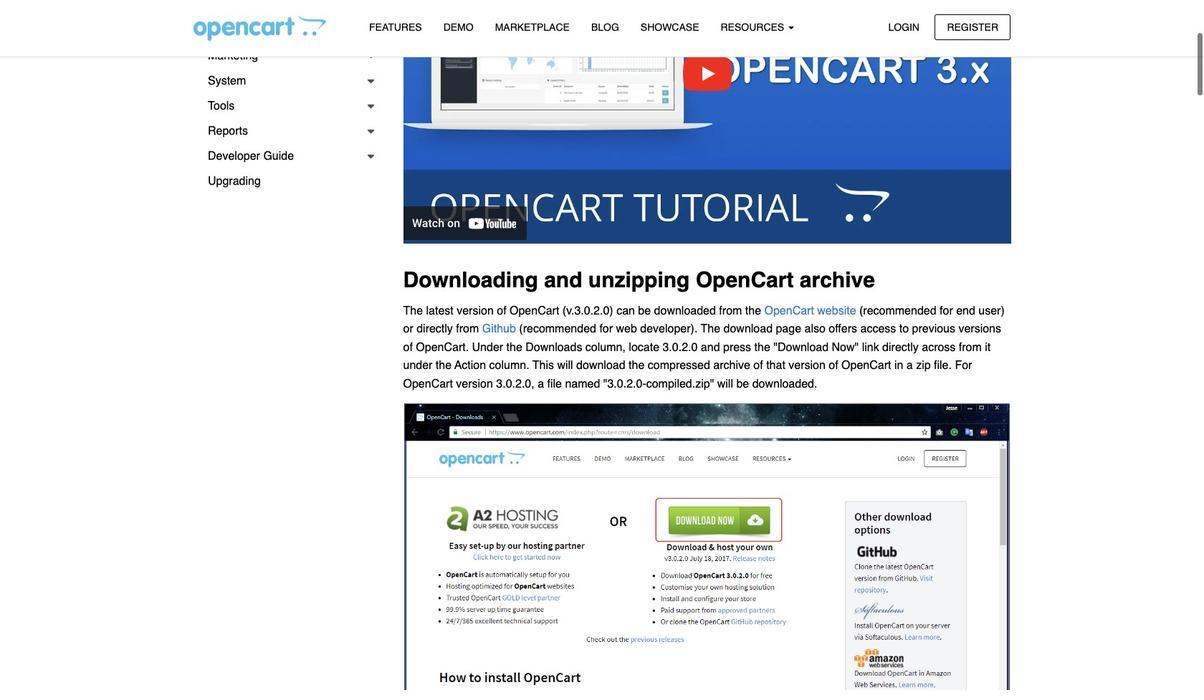 Task type: describe. For each thing, give the bounding box(es) containing it.
named
[[565, 378, 600, 391]]

(recommended for end user) or directly from
[[403, 304, 1005, 336]]

directly inside (recommended for web developer). the download page also offers access to previous versions of opencart. under the downloads column, locate 3.0.2.0 and press the "download now" link directly across from it under the action column. this will download the compressed archive of that version of opencart in a zip file. for opencart version 3.0.2.0, a file named "3.0.2.0-compiled.zip" will be downloaded.
[[883, 341, 919, 354]]

file
[[547, 378, 562, 391]]

1 vertical spatial download
[[577, 360, 626, 372]]

(v.3.0.2.0)
[[563, 304, 614, 317]]

0 horizontal spatial will
[[557, 360, 573, 372]]

versions
[[959, 323, 1002, 336]]

github link
[[482, 323, 516, 336]]

the down locate
[[629, 360, 645, 372]]

for
[[955, 360, 973, 372]]

previous
[[912, 323, 956, 336]]

now"
[[832, 341, 859, 354]]

blog
[[591, 22, 619, 33]]

opencart up page
[[765, 304, 814, 317]]

opencart - open source shopping cart solution image
[[194, 15, 326, 41]]

1 vertical spatial version
[[789, 360, 826, 372]]

0 vertical spatial a
[[907, 360, 913, 372]]

marketing link
[[194, 44, 382, 69]]

be inside (recommended for web developer). the download page also offers access to previous versions of opencart. under the downloads column, locate 3.0.2.0 and press the "download now" link directly across from it under the action column. this will download the compressed archive of that version of opencart in a zip file. for opencart version 3.0.2.0, a file named "3.0.2.0-compiled.zip" will be downloaded.
[[737, 378, 749, 391]]

for for end
[[940, 304, 953, 317]]

github
[[482, 323, 516, 336]]

the down opencart.
[[436, 360, 452, 372]]

end
[[957, 304, 976, 317]]

and inside (recommended for web developer). the download page also offers access to previous versions of opencart. under the downloads column, locate 3.0.2.0 and press the "download now" link directly across from it under the action column. this will download the compressed archive of that version of opencart in a zip file. for opencart version 3.0.2.0, a file named "3.0.2.0-compiled.zip" will be downloaded.
[[701, 341, 720, 354]]

latest
[[426, 304, 454, 317]]

login
[[889, 21, 920, 33]]

directly inside (recommended for end user) or directly from
[[417, 323, 453, 336]]

login link
[[876, 14, 932, 40]]

from inside (recommended for web developer). the download page also offers access to previous versions of opencart. under the downloads column, locate 3.0.2.0 and press the "download now" link directly across from it under the action column. this will download the compressed archive of that version of opencart in a zip file. for opencart version 3.0.2.0, a file named "3.0.2.0-compiled.zip" will be downloaded.
[[959, 341, 982, 354]]

of up github link in the left top of the page
[[497, 304, 507, 317]]

1 vertical spatial will
[[718, 378, 733, 391]]

2 vertical spatial version
[[456, 378, 493, 391]]

or
[[403, 323, 414, 336]]

developer
[[208, 150, 260, 163]]

sales
[[208, 24, 237, 37]]

page
[[776, 323, 802, 336]]

tools link
[[194, 94, 382, 119]]

opencart.
[[416, 341, 469, 354]]

under
[[472, 341, 503, 354]]

(recommended for web
[[519, 323, 596, 336]]

features
[[369, 22, 422, 33]]

0 horizontal spatial and
[[544, 268, 583, 293]]

showcase link
[[630, 15, 710, 40]]

sales link
[[194, 19, 382, 44]]

can
[[617, 304, 635, 317]]

offers
[[829, 323, 858, 336]]

web
[[616, 323, 637, 336]]

column.
[[489, 360, 530, 372]]

downloading
[[403, 268, 538, 293]]

archive inside (recommended for web developer). the download page also offers access to previous versions of opencart. under the downloads column, locate 3.0.2.0 and press the "download now" link directly across from it under the action column. this will download the compressed archive of that version of opencart in a zip file. for opencart version 3.0.2.0, a file named "3.0.2.0-compiled.zip" will be downloaded.
[[714, 360, 751, 372]]

user)
[[979, 304, 1005, 317]]

downloading and unzipping opencart archive
[[403, 268, 875, 293]]

(recommended for end
[[860, 304, 937, 317]]

3.0.2.0
[[663, 341, 698, 354]]

"3.0.2.0-
[[604, 378, 647, 391]]

(recommended for web developer). the download page also offers access to previous versions of opencart. under the downloads column, locate 3.0.2.0 and press the "download now" link directly across from it under the action column. this will download the compressed archive of that version of opencart in a zip file. for opencart version 3.0.2.0, a file named "3.0.2.0-compiled.zip" will be downloaded.
[[403, 323, 1002, 391]]

press
[[723, 341, 751, 354]]

unzipping
[[589, 268, 690, 293]]

link
[[862, 341, 880, 354]]

0 horizontal spatial the
[[403, 304, 423, 317]]

in
[[895, 360, 904, 372]]

the up column.
[[507, 341, 523, 354]]

opencart up github link in the left top of the page
[[510, 304, 560, 317]]

compiled.zip"
[[647, 378, 714, 391]]

reports link
[[194, 119, 382, 144]]

opencart down link
[[842, 360, 892, 372]]

guide
[[263, 150, 294, 163]]

website
[[818, 304, 856, 317]]

the inside (recommended for web developer). the download page also offers access to previous versions of opencart. under the downloads column, locate 3.0.2.0 and press the "download now" link directly across from it under the action column. this will download the compressed archive of that version of opencart in a zip file. for opencart version 3.0.2.0, a file named "3.0.2.0-compiled.zip" will be downloaded.
[[701, 323, 721, 336]]

resources link
[[710, 15, 805, 40]]

0 vertical spatial from
[[719, 304, 742, 317]]

downloads
[[526, 341, 583, 354]]



Task type: locate. For each thing, give the bounding box(es) containing it.
0 vertical spatial for
[[940, 304, 953, 317]]

the
[[746, 304, 761, 317], [507, 341, 523, 354], [755, 341, 771, 354], [436, 360, 452, 372], [629, 360, 645, 372]]

1 vertical spatial from
[[456, 323, 479, 336]]

the
[[403, 304, 423, 317], [701, 323, 721, 336]]

1 vertical spatial the
[[701, 323, 721, 336]]

for inside (recommended for end user) or directly from
[[940, 304, 953, 317]]

1 horizontal spatial archive
[[800, 268, 875, 293]]

directly
[[417, 323, 453, 336], [883, 341, 919, 354]]

action
[[455, 360, 486, 372]]

developer).
[[640, 323, 698, 336]]

version
[[457, 304, 494, 317], [789, 360, 826, 372], [456, 378, 493, 391]]

features link
[[358, 15, 433, 40]]

directly up in
[[883, 341, 919, 354]]

(recommended inside (recommended for end user) or directly from
[[860, 304, 937, 317]]

for inside (recommended for web developer). the download page also offers access to previous versions of opencart. under the downloads column, locate 3.0.2.0 and press the "download now" link directly across from it under the action column. this will download the compressed archive of that version of opencart in a zip file. for opencart version 3.0.2.0, a file named "3.0.2.0-compiled.zip" will be downloaded.
[[600, 323, 613, 336]]

1 horizontal spatial from
[[719, 304, 742, 317]]

from
[[719, 304, 742, 317], [456, 323, 479, 336], [959, 341, 982, 354]]

will up file
[[557, 360, 573, 372]]

and left press
[[701, 341, 720, 354]]

and
[[544, 268, 583, 293], [701, 341, 720, 354]]

0 vertical spatial the
[[403, 304, 423, 317]]

(recommended up downloads
[[519, 323, 596, 336]]

marketplace
[[495, 22, 570, 33]]

download
[[724, 323, 773, 336], [577, 360, 626, 372]]

1 horizontal spatial directly
[[883, 341, 919, 354]]

0 horizontal spatial (recommended
[[519, 323, 596, 336]]

system link
[[194, 69, 382, 94]]

demo
[[444, 22, 474, 33]]

for up column,
[[600, 323, 613, 336]]

across
[[922, 341, 956, 354]]

it
[[985, 341, 991, 354]]

and up the (v.3.0.2.0)
[[544, 268, 583, 293]]

of down now"
[[829, 360, 839, 372]]

version down "download
[[789, 360, 826, 372]]

the up or
[[403, 304, 423, 317]]

a
[[907, 360, 913, 372], [538, 378, 544, 391]]

of down or
[[403, 341, 413, 354]]

from up press
[[719, 304, 742, 317]]

opencart up (recommended for end user) or directly from at the top of page
[[696, 268, 794, 293]]

tools
[[208, 100, 235, 113]]

system
[[208, 75, 246, 87]]

0 vertical spatial archive
[[800, 268, 875, 293]]

upgrading link
[[194, 169, 382, 194]]

version down action
[[456, 378, 493, 391]]

2 vertical spatial from
[[959, 341, 982, 354]]

a left file
[[538, 378, 544, 391]]

be
[[638, 304, 651, 317], [737, 378, 749, 391]]

this
[[533, 360, 554, 372]]

from inside (recommended for end user) or directly from
[[456, 323, 479, 336]]

from up under on the left
[[456, 323, 479, 336]]

to
[[900, 323, 909, 336]]

download up press
[[724, 323, 773, 336]]

the down the downloaded
[[701, 323, 721, 336]]

of
[[497, 304, 507, 317], [403, 341, 413, 354], [754, 360, 763, 372], [829, 360, 839, 372]]

for
[[940, 304, 953, 317], [600, 323, 613, 336]]

developer guide
[[208, 150, 294, 163]]

the up the that
[[755, 341, 771, 354]]

will
[[557, 360, 573, 372], [718, 378, 733, 391]]

(recommended
[[860, 304, 937, 317], [519, 323, 596, 336]]

0 horizontal spatial download
[[577, 360, 626, 372]]

1 horizontal spatial will
[[718, 378, 733, 391]]

file.
[[934, 360, 952, 372]]

0 horizontal spatial for
[[600, 323, 613, 336]]

the latest version of opencart (v.3.0.2.0) can be downloaded from the opencart website
[[403, 304, 856, 317]]

also
[[805, 323, 826, 336]]

1 horizontal spatial and
[[701, 341, 720, 354]]

from left it
[[959, 341, 982, 354]]

zip
[[916, 360, 931, 372]]

1 horizontal spatial (recommended
[[860, 304, 937, 317]]

register
[[947, 21, 999, 33]]

1 horizontal spatial for
[[940, 304, 953, 317]]

0 vertical spatial will
[[557, 360, 573, 372]]

under
[[403, 360, 433, 372]]

0 vertical spatial directly
[[417, 323, 453, 336]]

downloaded
[[654, 304, 716, 317]]

register link
[[935, 14, 1011, 40]]

0 vertical spatial and
[[544, 268, 583, 293]]

3.0.2.0,
[[496, 378, 535, 391]]

compressed
[[648, 360, 710, 372]]

1 horizontal spatial a
[[907, 360, 913, 372]]

opencart official site - download image
[[403, 403, 1011, 690]]

0 horizontal spatial directly
[[417, 323, 453, 336]]

0 vertical spatial (recommended
[[860, 304, 937, 317]]

opencart down 'under'
[[403, 378, 453, 391]]

archive down press
[[714, 360, 751, 372]]

be down press
[[737, 378, 749, 391]]

2 horizontal spatial from
[[959, 341, 982, 354]]

0 vertical spatial be
[[638, 304, 651, 317]]

for left end
[[940, 304, 953, 317]]

1 vertical spatial directly
[[883, 341, 919, 354]]

resources
[[721, 22, 787, 33]]

opencart website link
[[765, 304, 856, 317]]

locate
[[629, 341, 660, 354]]

0 horizontal spatial a
[[538, 378, 544, 391]]

0 vertical spatial download
[[724, 323, 773, 336]]

access
[[861, 323, 896, 336]]

"download
[[774, 341, 829, 354]]

download down column,
[[577, 360, 626, 372]]

0 horizontal spatial from
[[456, 323, 479, 336]]

1 vertical spatial be
[[737, 378, 749, 391]]

0 vertical spatial version
[[457, 304, 494, 317]]

0 horizontal spatial be
[[638, 304, 651, 317]]

upgrading
[[208, 175, 261, 188]]

downloaded.
[[753, 378, 818, 391]]

1 vertical spatial (recommended
[[519, 323, 596, 336]]

archive up website
[[800, 268, 875, 293]]

1 horizontal spatial the
[[701, 323, 721, 336]]

1 horizontal spatial download
[[724, 323, 773, 336]]

1 horizontal spatial be
[[737, 378, 749, 391]]

(recommended up to
[[860, 304, 937, 317]]

1 vertical spatial archive
[[714, 360, 751, 372]]

will down press
[[718, 378, 733, 391]]

marketing
[[208, 49, 258, 62]]

directly down latest
[[417, 323, 453, 336]]

version up github at the top left of page
[[457, 304, 494, 317]]

column,
[[586, 341, 626, 354]]

0 horizontal spatial archive
[[714, 360, 751, 372]]

archive
[[800, 268, 875, 293], [714, 360, 751, 372]]

1 vertical spatial for
[[600, 323, 613, 336]]

that
[[767, 360, 786, 372]]

(recommended inside (recommended for web developer). the download page also offers access to previous versions of opencart. under the downloads column, locate 3.0.2.0 and press the "download now" link directly across from it under the action column. this will download the compressed archive of that version of opencart in a zip file. for opencart version 3.0.2.0, a file named "3.0.2.0-compiled.zip" will be downloaded.
[[519, 323, 596, 336]]

blog link
[[581, 15, 630, 40]]

1 vertical spatial a
[[538, 378, 544, 391]]

for for web
[[600, 323, 613, 336]]

the up press
[[746, 304, 761, 317]]

of left the that
[[754, 360, 763, 372]]

demo link
[[433, 15, 484, 40]]

reports
[[208, 125, 248, 138]]

be right can
[[638, 304, 651, 317]]

developer guide link
[[194, 144, 382, 169]]

1 vertical spatial and
[[701, 341, 720, 354]]

showcase
[[641, 22, 699, 33]]

marketplace link
[[484, 15, 581, 40]]

a right in
[[907, 360, 913, 372]]



Task type: vqa. For each thing, say whether or not it's contained in the screenshot.
the leftmost directly
yes



